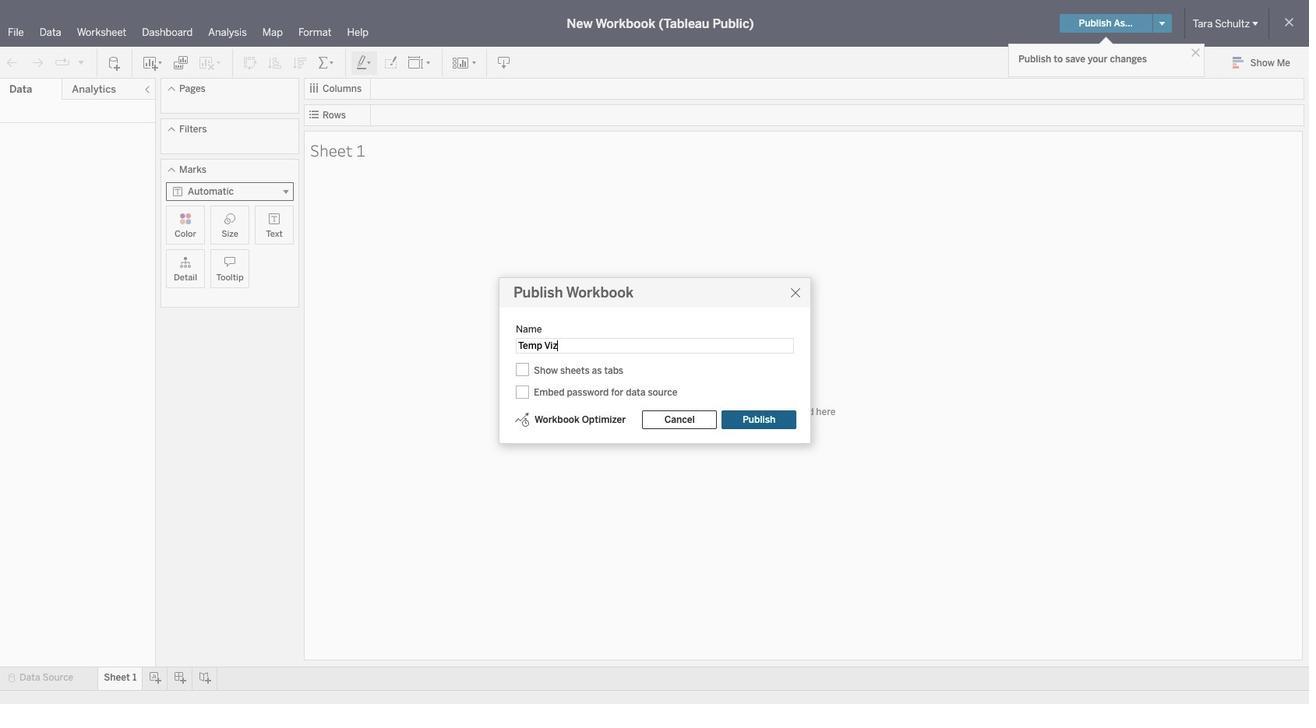 Task type: locate. For each thing, give the bounding box(es) containing it.
download image
[[496, 55, 512, 71]]

replay animation image
[[55, 55, 70, 71], [76, 57, 86, 67]]

0 horizontal spatial replay animation image
[[55, 55, 70, 71]]

close image
[[1189, 45, 1203, 60]]

highlight image
[[355, 55, 373, 71]]

collapse image
[[143, 85, 152, 94]]

None text field
[[516, 338, 794, 354]]

replay animation image right the redo icon
[[55, 55, 70, 71]]

sort ascending image
[[267, 55, 283, 71]]

totals image
[[317, 55, 336, 71]]

replay animation image left new data source icon on the left of page
[[76, 57, 86, 67]]

dialog
[[499, 277, 812, 444]]

clear sheet image
[[198, 55, 223, 71]]



Task type: vqa. For each thing, say whether or not it's contained in the screenshot.
Add Favorite icon
no



Task type: describe. For each thing, give the bounding box(es) containing it.
duplicate image
[[173, 55, 189, 71]]

new data source image
[[107, 55, 122, 71]]

fit image
[[408, 55, 433, 71]]

1 horizontal spatial replay animation image
[[76, 57, 86, 67]]

show/hide cards image
[[452, 55, 477, 71]]

new worksheet image
[[142, 55, 164, 71]]

sort descending image
[[292, 55, 308, 71]]

undo image
[[5, 55, 20, 71]]

redo image
[[30, 55, 45, 71]]

format workbook image
[[383, 55, 398, 71]]

swap rows and columns image
[[242, 55, 258, 71]]



